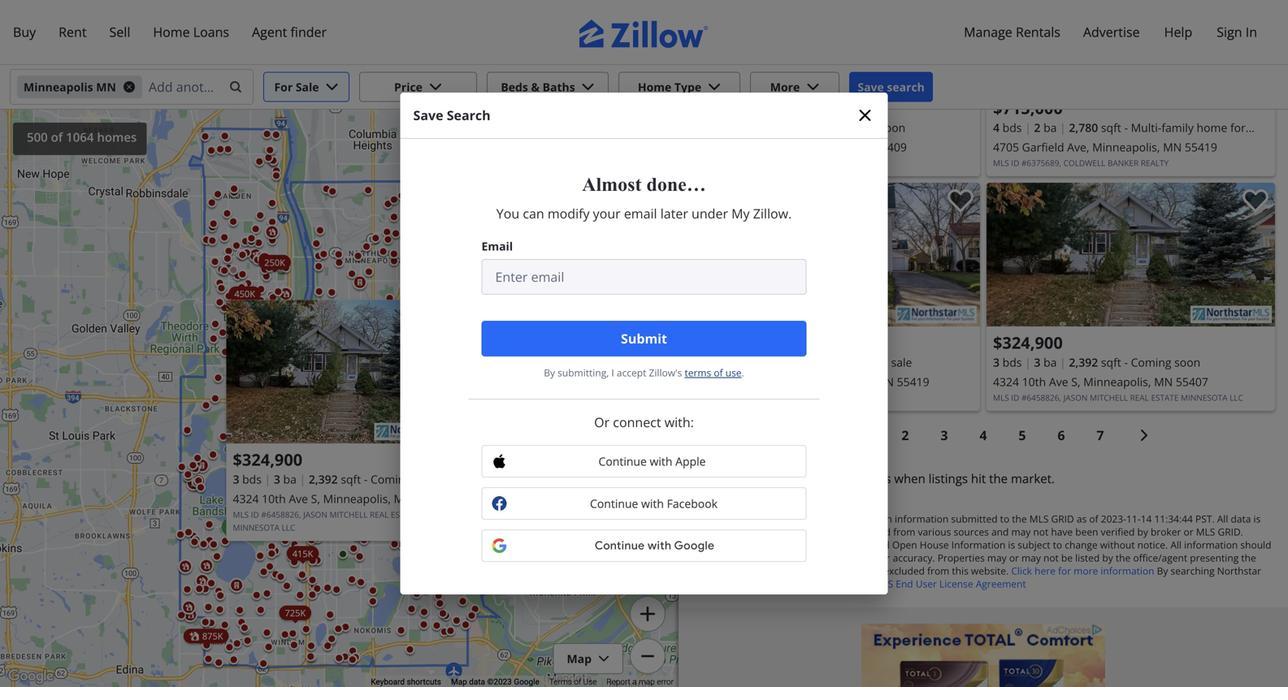 Task type: locate. For each thing, give the bounding box(es) containing it.
2,392 sqft inside 'map' region
[[309, 472, 361, 488]]

2 vertical spatial soon
[[414, 472, 440, 488]]

without
[[1101, 539, 1136, 552]]

3 up 4 link
[[994, 355, 1000, 370]]

continue with apple
[[599, 454, 706, 470]]

0 horizontal spatial realty
[[809, 393, 837, 404]]

minneapolis, inside 4705 garfield ave, minneapolis, mn 55419 mls id #6375689, coldwell banker realty
[[1093, 139, 1161, 155]]

3 bds
[[994, 355, 1022, 370], [233, 472, 262, 488]]

ave inside 'map' region
[[289, 492, 308, 507]]

the inside by searching northstar mls listings you agree to the
[[810, 578, 825, 591]]

bds up 5
[[1003, 355, 1022, 370]]

0 vertical spatial realty
[[1141, 158, 1169, 169]]

sale inside - multi-family home for sale
[[994, 139, 1015, 155]]

advertisement region
[[862, 624, 1106, 688]]

7 link
[[1083, 418, 1119, 454]]

of right "500"
[[51, 129, 63, 146]]

0 horizontal spatial 55419
[[897, 374, 930, 390]]

obtained
[[851, 526, 891, 539]]

can
[[523, 205, 545, 222]]

ba up the 6 "link"
[[1044, 355, 1057, 370]]

of inside save search dialog
[[714, 366, 723, 380]]

by for submitting,
[[544, 366, 555, 380]]

0 vertical spatial 55407
[[1176, 374, 1209, 390]]

0 horizontal spatial jason
[[303, 510, 328, 521]]

1064
[[66, 129, 94, 146]]

$324,900 for the top 4324 10th ave s, minneapolis, mn 55407 link
[[994, 332, 1063, 354]]

chevron left image left "rentals"
[[995, 10, 1015, 30]]

4616 dupont ave s, minneapolis, mn 55419 image
[[692, 183, 981, 327], [896, 306, 977, 324]]

250k
[[264, 256, 285, 269]]

0 horizontal spatial all
[[1171, 539, 1182, 552]]

1 horizontal spatial 2,392
[[1070, 355, 1099, 370]]

3 ba left the 135k link
[[274, 472, 297, 488]]

1 horizontal spatial have
[[1052, 526, 1073, 539]]

4324 10th ave s, minneapolis, mn 55407 link
[[994, 372, 1269, 392], [233, 490, 452, 509]]

0 vertical spatial 4 bds
[[994, 120, 1022, 135]]

0 horizontal spatial minnesota
[[233, 523, 280, 534]]

None submit
[[482, 321, 807, 357]]

3 ba up the 6 "link"
[[1035, 355, 1057, 370]]

0 horizontal spatial #6458826,
[[261, 510, 301, 521]]

mitchell inside 4616 dupont ave s, minneapolis, mn 55419 mls id #6458966, mitchell realty llc
[[769, 393, 807, 404]]

northstar down supplied
[[828, 578, 872, 591]]

1 horizontal spatial - coming soon
[[830, 120, 906, 135]]

save this home image
[[948, 189, 974, 213]]

0 vertical spatial 2,392 sqft
[[1070, 355, 1122, 370]]

almost done…
[[582, 174, 706, 195]]

coming up 260k
[[371, 472, 411, 488]]

2 save this home button from the left
[[1230, 183, 1276, 228]]

2 horizontal spatial mitchell
[[1090, 393, 1129, 404]]

1 vertical spatial have
[[834, 565, 856, 578]]

id inside 'map' region
[[251, 510, 259, 521]]

click here for more information
[[1012, 565, 1155, 578]]

1 horizontal spatial by
[[1158, 565, 1169, 578]]

chevron left image
[[995, 10, 1015, 30], [700, 245, 720, 265]]

©2023
[[487, 678, 512, 688]]

for right here
[[1059, 565, 1072, 578]]

s, down the 2,169 sqft
[[793, 374, 802, 390]]

0 horizontal spatial chevron left image
[[700, 245, 720, 265]]

2,392 sqft for the top 4324 10th ave s, minneapolis, mn 55407 link
[[1070, 355, 1122, 370]]

chevron left image down under
[[700, 245, 720, 265]]

s, up "415k"
[[311, 492, 320, 507]]

2 vertical spatial coming
[[371, 472, 411, 488]]

google
[[514, 678, 540, 688]]

55419 inside 4616 dupont ave s, minneapolis, mn 55419 mls id #6458966, mitchell realty llc
[[897, 374, 930, 390]]

the right idx
[[810, 578, 825, 591]]

0 vertical spatial by
[[544, 366, 555, 380]]

- coming soon up next page icon
[[1125, 355, 1201, 370]]

2 up dupont
[[739, 355, 746, 370]]

next page image
[[1138, 429, 1151, 442]]

minneapolis, inside 4616 dupont ave s, minneapolis, mn 55419 mls id #6458966, mitchell realty llc
[[805, 374, 873, 390]]

email right the get
[[825, 471, 857, 487]]

725k
[[285, 608, 306, 620]]

house right open
[[920, 539, 949, 552]]

1 vertical spatial save
[[695, 471, 722, 487]]

from
[[894, 526, 916, 539], [928, 565, 950, 578]]

chevron down image up 'remove boundary' button
[[582, 80, 595, 94]]

mls inside 4616 dupont ave s, minneapolis, mn 55419 mls id #6458966, mitchell realty llc
[[698, 393, 714, 404]]

2 horizontal spatial - coming soon
[[1125, 355, 1201, 370]]

0 vertical spatial save
[[413, 107, 444, 124]]

sqft up 4705 garfield ave, minneapolis, mn 55419 mls id #6375689, coldwell banker realty
[[1102, 120, 1122, 135]]

3 ba inside 'map' region
[[274, 472, 297, 488]]

chevron down image up '3900 5th ave s, minneapolis, mn 55409'
[[807, 80, 820, 94]]

0 vertical spatial 3 bds
[[994, 355, 1022, 370]]

for inside based on information submitted to the mls grid as of 2023-11-14 11:34:44 pst. all data is obtained from various sources and may not have been verified by broker or mls grid. supplied open house information is subject to change without notice. all information should be independently reviewed and verified for accuracy. properties may or may not be listed by the office/agent presenting the information. some idx listings have been excluded from this website.
[[878, 552, 891, 565]]

mitchell inside 'map' region
[[330, 510, 368, 521]]

4324 10th ave s, minneapolis, mn 55407 link up next page icon
[[994, 372, 1269, 392]]

verified
[[1101, 526, 1135, 539], [841, 552, 875, 565]]

2 ba
[[1035, 120, 1057, 135], [739, 355, 762, 370]]

based
[[851, 513, 878, 526]]

2 ba for $825,000
[[739, 355, 762, 370]]

3 bds up 5
[[994, 355, 1022, 370]]

0 horizontal spatial been
[[859, 565, 882, 578]]

all right pst.
[[1218, 513, 1229, 526]]

minnesota
[[1181, 393, 1228, 404], [233, 523, 280, 534]]

website.
[[972, 565, 1009, 578]]

realty down 4616 dupont ave s, minneapolis, mn 55419 link
[[809, 393, 837, 404]]

by inside by searching northstar mls listings you agree to the
[[1158, 565, 1169, 578]]

or left pst.
[[1184, 526, 1194, 539]]

minneapolis, for 4616 dupont ave s, minneapolis, mn 55419 link
[[805, 374, 873, 390]]

realty inside 4705 garfield ave, minneapolis, mn 55419 mls id #6375689, coldwell banker realty
[[1141, 158, 1169, 169]]

2 horizontal spatial soon
[[1175, 355, 1201, 370]]

0 horizontal spatial chevron down image
[[429, 80, 442, 94]]

mitchell up 270k at the left of the page
[[330, 510, 368, 521]]

modify
[[548, 205, 590, 222]]

#6458826, inside 'map' region
[[261, 510, 301, 521]]

260k link
[[382, 513, 414, 528]]

estate for 4324 10th ave s, minneapolis, mn 55407 link to the left
[[391, 510, 419, 521]]

1 horizontal spatial or
[[1184, 526, 1194, 539]]

4324
[[994, 374, 1020, 390], [233, 492, 259, 507]]

open: wed. 4-6pm
[[705, 191, 793, 204]]

1 horizontal spatial 4324
[[994, 374, 1020, 390]]

2 vertical spatial - coming soon
[[364, 472, 440, 488]]

been down supplied
[[859, 565, 882, 578]]

you
[[497, 205, 520, 222]]

2,392 inside 'map' region
[[309, 472, 338, 488]]

here
[[1035, 565, 1056, 578]]

1 horizontal spatial and
[[992, 526, 1009, 539]]

coming inside 'map' region
[[371, 472, 411, 488]]

some
[[754, 565, 780, 578]]

mn inside 'map' region
[[394, 492, 413, 507]]

have left as at the bottom right of page
[[1052, 526, 1073, 539]]

llc inside 'map' region
[[282, 523, 295, 534]]

map region
[[0, 3, 779, 688]]

1 vertical spatial by
[[1103, 552, 1114, 565]]

continue with facebook
[[590, 496, 718, 512]]

estate
[[1152, 393, 1179, 404], [391, 510, 419, 521]]

listings right idx
[[800, 565, 832, 578]]

to inside by searching northstar mls listings you agree to the
[[798, 578, 808, 591]]

with for apple
[[650, 454, 673, 470]]

0 horizontal spatial 4 bds
[[698, 355, 727, 370]]

real
[[1131, 393, 1150, 404], [370, 510, 389, 521]]

270k link
[[353, 525, 385, 540]]

#6458826, up 415k link
[[261, 510, 301, 521]]

change
[[1065, 539, 1098, 552]]

s, inside 'map' region
[[311, 492, 320, 507]]

in
[[1246, 23, 1258, 41]]

office/agent
[[1134, 552, 1188, 565]]

mitchell down 2,169
[[769, 393, 807, 404]]

house up 4616 dupont ave s, minneapolis, mn 55419 link
[[836, 355, 870, 370]]

$324,900
[[994, 332, 1063, 354], [233, 449, 303, 471]]

estate for the top 4324 10th ave s, minneapolis, mn 55407 link
[[1152, 393, 1179, 404]]

1 vertical spatial with
[[642, 496, 664, 512]]

415k
[[293, 548, 313, 560]]

0 horizontal spatial 2 ba
[[739, 355, 762, 370]]

this inside based on information submitted to the mls grid as of 2023-11-14 11:34:44 pst. all data is obtained from various sources and may not have been verified by broker or mls grid. supplied open house information is subject to change without notice. all information should be independently reviewed and verified for accuracy. properties may or may not be listed by the office/agent presenting the information. some idx listings have been excluded from this website.
[[952, 565, 969, 578]]

55419 down home
[[1185, 139, 1218, 155]]

1 horizontal spatial verified
[[1101, 526, 1135, 539]]

725k link
[[279, 606, 312, 621]]

4324 inside 'map' region
[[233, 492, 259, 507]]

id inside 4705 garfield ave, minneapolis, mn 55419 mls id #6375689, coldwell banker realty
[[1012, 158, 1020, 169]]

2,392 right 250k 725k
[[309, 472, 338, 488]]

1 horizontal spatial house
[[920, 539, 949, 552]]

minneapolis, up 7
[[1084, 374, 1152, 390]]

1 vertical spatial house
[[920, 539, 949, 552]]

to
[[790, 471, 801, 487], [1001, 513, 1010, 526], [1053, 539, 1063, 552], [798, 578, 808, 591]]

-
[[830, 120, 833, 135], [1125, 120, 1129, 135], [830, 355, 833, 370], [1125, 355, 1129, 370], [364, 472, 368, 488]]

notice.
[[1138, 539, 1169, 552]]

northstar down 'should'
[[1218, 565, 1262, 578]]

1 vertical spatial this
[[952, 565, 969, 578]]

coming for 4324 10th ave s, minneapolis, mn 55407 link to the left
[[371, 472, 411, 488]]

2 left 3 link
[[902, 427, 910, 444]]

minneapolis, down the 135k link
[[323, 492, 391, 507]]

realty inside 4616 dupont ave s, minneapolis, mn 55419 mls id #6458966, mitchell realty llc
[[809, 393, 837, 404]]

#6458826, up 5
[[1022, 393, 1062, 404]]

information.
[[695, 565, 752, 578]]

minneapolis, down '- house for sale'
[[805, 374, 873, 390]]

real up next page icon
[[1131, 393, 1150, 404]]

mitchell
[[769, 393, 807, 404], [1090, 393, 1129, 404], [330, 510, 368, 521]]

with:
[[665, 414, 694, 431]]

#6458966,
[[727, 393, 767, 404]]

0 horizontal spatial email
[[624, 205, 657, 222]]

1 horizontal spatial information
[[1101, 565, 1155, 578]]

0 vertical spatial been
[[1076, 526, 1099, 539]]

minneapolis, for 4324 10th ave s, minneapolis, mn 55407 link to the left
[[323, 492, 391, 507]]

submitting,
[[558, 366, 609, 380]]

data right map
[[469, 678, 485, 688]]

0 horizontal spatial 2
[[739, 355, 746, 370]]

ave for 4324 10th ave s, minneapolis, mn 55407 link to the left
[[289, 492, 308, 507]]

chevron down image
[[429, 80, 442, 94], [582, 80, 595, 94], [807, 80, 820, 94]]

coming for the top 4324 10th ave s, minneapolis, mn 55407 link
[[1132, 355, 1172, 370]]

for up 4616 dupont ave s, minneapolis, mn 55419 link
[[873, 355, 889, 370]]

0 horizontal spatial sale
[[892, 355, 913, 370]]

coming up next page icon
[[1132, 355, 1172, 370]]

1 horizontal spatial $324,900
[[994, 332, 1063, 354]]

55419 inside 4705 garfield ave, minneapolis, mn 55419 mls id #6375689, coldwell banker realty
[[1185, 139, 1218, 155]]

0 horizontal spatial verified
[[841, 552, 875, 565]]

minnesota inside 'map' region
[[233, 523, 280, 534]]

4 for $825,000
[[698, 355, 705, 370]]

1 vertical spatial 4324 10th ave s, minneapolis, mn 55407 link
[[233, 490, 452, 509]]

id for 4324 10th ave s, minneapolis, mn 55407 link to the left
[[251, 510, 259, 521]]

1 save this home button from the left
[[935, 183, 981, 228]]

0 horizontal spatial save
[[413, 107, 444, 124]]

minneapolis, up banker
[[1093, 139, 1161, 155]]

1 horizontal spatial 4
[[980, 427, 988, 444]]

$324,900 inside 'map' region
[[233, 449, 303, 471]]

s,
[[770, 139, 779, 155], [793, 374, 802, 390], [1072, 374, 1081, 390], [311, 492, 320, 507]]

4 for $715,000
[[994, 120, 1000, 135]]

bds up '4616'
[[708, 355, 727, 370]]

2 ba up garfield at the right top of page
[[1035, 120, 1057, 135]]

ave for 4616 dupont ave s, minneapolis, mn 55419 link
[[770, 374, 790, 390]]

1 vertical spatial 4324
[[233, 492, 259, 507]]

1 vertical spatial coming
[[1132, 355, 1172, 370]]

homes
[[97, 129, 137, 146]]

my
[[732, 205, 750, 222]]

data up 'should'
[[1231, 513, 1252, 526]]

ba
[[1044, 120, 1057, 135], [749, 355, 762, 370], [1044, 355, 1057, 370], [283, 472, 297, 488]]

by right the listed
[[1103, 552, 1114, 565]]

0 vertical spatial 2 ba
[[1035, 120, 1057, 135]]

55407 inside 'map' region
[[416, 492, 448, 507]]

4324 10th ave s, minneapolis, mn 55407 image
[[987, 183, 1276, 327], [226, 300, 459, 444], [1191, 306, 1273, 324], [374, 423, 456, 441]]

0 horizontal spatial 10th
[[262, 492, 286, 507]]

0 vertical spatial 4324 10th ave s, minneapolis, mn 55407 mls id #6458826, jason mitchell real estate minnesota llc
[[994, 374, 1244, 404]]

Email email field
[[482, 259, 807, 295]]

save for save search
[[413, 107, 444, 124]]

4324 10th ave s, minneapolis, mn 55407 mls id #6458826, jason mitchell real estate minnesota llc up 7
[[994, 374, 1244, 404]]

real inside 'map' region
[[370, 510, 389, 521]]

this left website.
[[952, 565, 969, 578]]

1 horizontal spatial jason
[[1064, 393, 1088, 404]]

1 horizontal spatial email
[[825, 471, 857, 487]]

wed.
[[736, 191, 761, 204]]

0 vertical spatial is
[[1254, 513, 1261, 526]]

- coming soon inside 'map' region
[[364, 472, 440, 488]]

realty for $715,000
[[1141, 158, 1169, 169]]

1 horizontal spatial coming
[[836, 120, 877, 135]]

1 vertical spatial realty
[[809, 393, 837, 404]]

2,392 sqft for 4324 10th ave s, minneapolis, mn 55407 link to the left
[[309, 472, 361, 488]]

chevron down image down search on the left top of the page
[[486, 133, 499, 146]]

1 vertical spatial 2
[[739, 355, 746, 370]]

s, inside 4616 dupont ave s, minneapolis, mn 55419 mls id #6458966, mitchell realty llc
[[793, 374, 802, 390]]

email inside save search dialog
[[624, 205, 657, 222]]

0 vertical spatial from
[[894, 526, 916, 539]]

#6458826,
[[1022, 393, 1062, 404], [261, 510, 301, 521]]

0 horizontal spatial soon
[[414, 472, 440, 488]]

2 ba up dupont
[[739, 355, 762, 370]]

1 horizontal spatial save
[[695, 471, 722, 487]]

by left broker
[[1138, 526, 1149, 539]]

1 horizontal spatial chevron left image
[[995, 10, 1015, 30]]

is up 'should'
[[1254, 513, 1261, 526]]

save down the apple
[[695, 471, 722, 487]]

chevron left image inside 'property images, use arrow keys to navigate, image 1 of 31' group
[[995, 10, 1015, 30]]

4324 10th ave s, minneapolis, mn 55407 mls id #6458826, jason mitchell real estate minnesota llc inside 'map' region
[[233, 492, 448, 534]]

1 horizontal spatial listings
[[800, 565, 832, 578]]

2,169
[[774, 355, 804, 370]]

1 vertical spatial 4
[[698, 355, 705, 370]]

verified down obtained
[[841, 552, 875, 565]]

broker
[[1151, 526, 1182, 539]]

4 bds up "4705"
[[994, 120, 1022, 135]]

0 vertical spatial 55419
[[1185, 139, 1218, 155]]

listings inside by searching northstar mls listings you agree to the
[[717, 578, 748, 591]]

report a map error link
[[607, 678, 674, 688]]

4324 10th ave s, minneapolis, mn 55407 mls id #6458826, jason mitchell real estate minnesota llc down the 135k link
[[233, 492, 448, 534]]

0 horizontal spatial save this home button
[[935, 183, 981, 228]]

chevron down image
[[326, 80, 339, 94], [708, 80, 721, 94], [486, 133, 499, 146], [598, 654, 610, 665]]

with left facebook
[[642, 496, 664, 512]]

minneapolis, inside 3900 5th ave s, minneapolis, mn 55409 link
[[782, 139, 850, 155]]

this left search
[[725, 471, 746, 487]]

3 link
[[927, 418, 963, 454]]

data inside based on information submitted to the mls grid as of 2023-11-14 11:34:44 pst. all data is obtained from various sources and may not have been verified by broker or mls grid. supplied open house information is subject to change without notice. all information should be independently reviewed and verified for accuracy. properties may or may not be listed by the office/agent presenting the information. some idx listings have been excluded from this website.
[[1231, 513, 1252, 526]]

zillow's
[[649, 366, 682, 380]]

your
[[593, 205, 621, 222]]

4324 10th ave s, minneapolis, mn 55407 link down the 135k link
[[233, 490, 452, 509]]

ave down 2,169
[[770, 374, 790, 390]]

1 horizontal spatial realty
[[1141, 158, 1169, 169]]

1 vertical spatial 2,392
[[309, 472, 338, 488]]

3 up 5 link
[[1035, 355, 1041, 370]]

realty for $825,000
[[809, 393, 837, 404]]

google image
[[4, 667, 58, 688]]

been up the listed
[[1076, 526, 1099, 539]]

1 vertical spatial minnesota
[[233, 523, 280, 534]]

4-
[[763, 191, 772, 204]]

ave inside 4616 dupont ave s, minneapolis, mn 55419 mls id #6458966, mitchell realty llc
[[770, 374, 790, 390]]

soon
[[880, 120, 906, 135], [1175, 355, 1201, 370], [414, 472, 440, 488]]

500
[[27, 129, 48, 146]]

with left the apple
[[650, 454, 673, 470]]

0 vertical spatial real
[[1131, 393, 1150, 404]]

0 vertical spatial minnesota
[[1181, 393, 1228, 404]]

subject
[[1018, 539, 1051, 552]]

llc inside 4616 dupont ave s, minneapolis, mn 55419 mls id #6458966, mitchell realty llc
[[839, 393, 853, 404]]

1 horizontal spatial 2,392 sqft
[[1070, 355, 1122, 370]]

0 horizontal spatial mitchell
[[330, 510, 368, 521]]

10th inside 'map' region
[[262, 492, 286, 507]]

- inside 'map' region
[[364, 472, 368, 488]]

4324 10th ave s, minneapolis, mn 55407 mls id #6458826, jason mitchell real estate minnesota llc for 4324 10th ave s, minneapolis, mn 55407 link to the left
[[233, 492, 448, 534]]

chevron left image for 'property images, use arrow keys to navigate, image 1 of 31' group in the top right of the page
[[995, 10, 1015, 30]]

close image
[[859, 109, 872, 122]]

of right as at the bottom right of page
[[1090, 513, 1099, 526]]

500 of 1064 homes
[[27, 129, 137, 146]]

id inside 4616 dupont ave s, minneapolis, mn 55419 mls id #6458966, mitchell realty llc
[[717, 393, 725, 404]]

chevron left image inside property images, use arrow keys to navigate, image 1 of 46 group
[[700, 245, 720, 265]]

when
[[895, 471, 926, 487]]

1 horizontal spatial 3 bds
[[994, 355, 1022, 370]]

1 vertical spatial by
[[1158, 565, 1169, 578]]

0 vertical spatial email
[[624, 205, 657, 222]]

jason for 4324 10th ave s, minneapolis, mn 55407 link to the left
[[303, 510, 328, 521]]

sqft up 4616 dupont ave s, minneapolis, mn 55419 mls id #6458966, mitchell realty llc
[[806, 355, 827, 370]]

minneapolis, up 6pm
[[782, 139, 850, 155]]

1 horizontal spatial is
[[1254, 513, 1261, 526]]

continue down 'continue with apple'
[[590, 496, 639, 512]]

northstar
[[1218, 565, 1262, 578], [828, 578, 872, 591]]

the up subject
[[1013, 513, 1027, 526]]

all right notice.
[[1171, 539, 1182, 552]]

minus image
[[640, 648, 657, 666]]

by searching northstar mls listings you agree to the
[[695, 565, 1262, 591]]

4 bds for $825,000
[[698, 355, 727, 370]]

3 bds for the top 4324 10th ave s, minneapolis, mn 55407 link
[[994, 355, 1022, 370]]

you
[[751, 578, 768, 591]]

mitchell up 7
[[1090, 393, 1129, 404]]

save inside dialog
[[413, 107, 444, 124]]

ba inside 'map' region
[[283, 472, 297, 488]]

chevron down image down finder
[[326, 80, 339, 94]]

0 vertical spatial continue
[[599, 454, 647, 470]]

search image
[[229, 80, 242, 94]]

been
[[1076, 526, 1099, 539], [859, 565, 882, 578]]

2 up garfield at the right top of page
[[1035, 120, 1041, 135]]

terms of use
[[550, 678, 597, 688]]

zillow logo image
[[579, 20, 709, 48]]

bds inside 'map' region
[[242, 472, 262, 488]]

4324 left 250k 725k
[[233, 492, 259, 507]]

sqft up 270k link
[[341, 472, 361, 488]]

4 bds
[[994, 120, 1022, 135], [698, 355, 727, 370]]

1 horizontal spatial 55419
[[1185, 139, 1218, 155]]

filters element
[[0, 65, 1289, 110]]

2 horizontal spatial llc
[[1230, 393, 1244, 404]]

sell link
[[98, 13, 142, 51]]

soon inside 'map' region
[[414, 472, 440, 488]]

click here for more information link
[[1012, 565, 1155, 578]]

0 horizontal spatial 2,392 sqft
[[309, 472, 361, 488]]

6 link
[[1044, 418, 1080, 454]]

email down almost done…
[[624, 205, 657, 222]]

minneapolis, inside 'map' region
[[323, 492, 391, 507]]

0 vertical spatial chevron left image
[[995, 10, 1015, 30]]

is
[[1254, 513, 1261, 526], [1009, 539, 1016, 552]]

continue for continue with apple
[[599, 454, 647, 470]]

minnesota for 4324 10th ave s, minneapolis, mn 55407 link to the left
[[233, 523, 280, 534]]

agent finder
[[252, 23, 327, 41]]

s, right 5th
[[770, 139, 779, 155]]

estate inside 'map' region
[[391, 510, 419, 521]]

by left submitting,
[[544, 366, 555, 380]]

chevron left image for property images, use arrow keys to navigate, image 1 of 46 group
[[700, 245, 720, 265]]

coming up 3900 5th ave s, minneapolis, mn 55409 link
[[836, 120, 877, 135]]

1 vertical spatial 2 ba
[[739, 355, 762, 370]]

0 horizontal spatial be
[[695, 552, 707, 565]]

alerts
[[860, 471, 892, 487]]

listings left you
[[717, 578, 748, 591]]

3 bds inside 'map' region
[[233, 472, 262, 488]]

sale up 4616 dupont ave s, minneapolis, mn 55419 link
[[892, 355, 913, 370]]

#6458826, for the top 4324 10th ave s, minneapolis, mn 55407 link
[[1022, 393, 1062, 404]]

minneapolis, for the top 4324 10th ave s, minneapolis, mn 55407 link
[[1084, 374, 1152, 390]]

apple logo image
[[492, 455, 507, 469]]

to right idx
[[798, 578, 808, 591]]

1 horizontal spatial 2 ba
[[1035, 120, 1057, 135]]

main navigation
[[0, 0, 1289, 65]]

10th for the top 4324 10th ave s, minneapolis, mn 55407 link
[[1023, 374, 1047, 390]]

1 horizontal spatial by
[[1138, 526, 1149, 539]]

0 horizontal spatial 4
[[698, 355, 705, 370]]

5th
[[727, 139, 745, 155]]

ave up "415k"
[[289, 492, 308, 507]]

finder
[[291, 23, 327, 41]]

bds up "4705"
[[1003, 120, 1022, 135]]

by
[[544, 366, 555, 380], [1158, 565, 1169, 578]]

rent
[[59, 23, 87, 41]]

mls inside 4705 garfield ave, minneapolis, mn 55419 mls id #6375689, coldwell banker realty
[[994, 158, 1010, 169]]

jason inside 'map' region
[[303, 510, 328, 521]]

0 horizontal spatial 4324 10th ave s, minneapolis, mn 55407 link
[[233, 490, 452, 509]]

1 horizontal spatial minnesota
[[1181, 393, 1228, 404]]

sqft up 7
[[1102, 355, 1122, 370]]

listings left hit
[[929, 471, 968, 487]]

remove boundary button
[[515, 123, 666, 155]]

by inside save search dialog
[[544, 366, 555, 380]]

or right website.
[[1010, 552, 1020, 565]]

none submit inside save search dialog
[[482, 321, 807, 357]]

2,392 sqft up 270k link
[[309, 472, 361, 488]]



Task type: describe. For each thing, give the bounding box(es) containing it.
279k
[[400, 514, 421, 527]]

0 vertical spatial have
[[1052, 526, 1073, 539]]

market.
[[1012, 471, 1055, 487]]

2 ba for $715,000
[[1035, 120, 1057, 135]]

2 be from the left
[[1062, 552, 1073, 565]]

3 bds for 4324 10th ave s, minneapolis, mn 55407 link to the left
[[233, 472, 262, 488]]

id for the top 4324 10th ave s, minneapolis, mn 55407 link
[[1012, 393, 1020, 404]]

open
[[893, 539, 918, 552]]

2 vertical spatial 2
[[902, 427, 910, 444]]

the right hit
[[990, 471, 1008, 487]]

0 horizontal spatial from
[[894, 526, 916, 539]]

1 chevron down image from the left
[[429, 80, 442, 94]]

bds for 4324 10th ave s, minneapolis, mn 55407 link to the left
[[242, 472, 262, 488]]

a
[[633, 678, 637, 688]]

chevron right image
[[953, 245, 972, 265]]

jason for the top 4324 10th ave s, minneapolis, mn 55407 link
[[1064, 393, 1088, 404]]

rentals
[[1016, 23, 1061, 41]]

done…
[[647, 174, 706, 195]]

5 link
[[1005, 418, 1041, 454]]

plus image
[[640, 606, 657, 623]]

manage rentals link
[[953, 13, 1072, 51]]

properties
[[938, 552, 985, 565]]

apple
[[676, 454, 706, 470]]

id for 4616 dupont ave s, minneapolis, mn 55419 link
[[717, 393, 725, 404]]

1 vertical spatial been
[[859, 565, 882, 578]]

3 left 250k 725k
[[233, 472, 239, 488]]

searching
[[1171, 565, 1215, 578]]

11:34:44
[[1155, 513, 1194, 526]]

mn inside 4616 dupont ave s, minneapolis, mn 55419 mls id #6458966, mitchell realty llc
[[876, 374, 894, 390]]

for inside - multi-family home for sale
[[1231, 120, 1246, 135]]

by for searching
[[1158, 565, 1169, 578]]

agent finder link
[[241, 13, 338, 51]]

0 vertical spatial by
[[1138, 526, 1149, 539]]

independently
[[709, 552, 775, 565]]

- inside - multi-family home for sale
[[1125, 120, 1129, 135]]

property images, use arrow keys to navigate, image 1 of 46 group
[[692, 183, 981, 331]]

to right submitted
[[1001, 513, 1010, 526]]

0 horizontal spatial and
[[821, 552, 839, 565]]

zillow.
[[754, 205, 792, 222]]

1 vertical spatial verified
[[841, 552, 875, 565]]

sign in
[[1217, 23, 1258, 41]]

as
[[1077, 513, 1087, 526]]

2 link
[[888, 418, 924, 454]]

0 vertical spatial coming
[[836, 120, 877, 135]]

0 horizontal spatial data
[[469, 678, 485, 688]]

sqft inside 'map' region
[[341, 472, 361, 488]]

1 vertical spatial email
[[825, 471, 857, 487]]

based on information submitted to the mls grid as of 2023-11-14 11:34:44 pst. all data is obtained from various sources and may not have been verified by broker or mls grid. supplied open house information is subject to change without notice. all information should be independently reviewed and verified for accuracy. properties may or may not be listed by the office/agent presenting the information. some idx listings have been excluded from this website.
[[695, 513, 1272, 578]]

save this search to get email alerts when listings hit the market.
[[695, 471, 1055, 487]]

3 right 2 link
[[941, 427, 949, 444]]

banker
[[1108, 158, 1139, 169]]

error
[[657, 678, 674, 688]]

under
[[692, 205, 729, 222]]

sell
[[109, 23, 130, 41]]

ave right 5th
[[748, 139, 767, 155]]

listed
[[1076, 552, 1100, 565]]

the down grid.
[[1242, 552, 1257, 565]]

real for 4324 10th ave s, minneapolis, mn 55407 link to the left
[[370, 510, 389, 521]]

55407 for the top 4324 10th ave s, minneapolis, mn 55407 link
[[1176, 374, 1209, 390]]

mn inside filters element
[[96, 79, 116, 95]]

click
[[1012, 565, 1033, 578]]

mn inside 4705 garfield ave, minneapolis, mn 55419 mls id #6375689, coldwell banker realty
[[1164, 139, 1182, 155]]

bds for 4705 garfield ave, minneapolis, mn 55419 link
[[1003, 120, 1022, 135]]

sign
[[1217, 23, 1243, 41]]

keyboard shortcuts
[[371, 678, 441, 688]]

buy
[[13, 23, 36, 41]]

license
[[940, 578, 974, 591]]

1 vertical spatial - coming soon
[[1125, 355, 1201, 370]]

s, up the 6 "link"
[[1072, 374, 1081, 390]]

$324,900 for 4324 10th ave s, minneapolis, mn 55407 link to the left
[[233, 449, 303, 471]]

bds for 4616 dupont ave s, minneapolis, mn 55419 link
[[708, 355, 727, 370]]

bds for the top 4324 10th ave s, minneapolis, mn 55407 link
[[1003, 355, 1022, 370]]

ba up garfield at the right top of page
[[1044, 120, 1057, 135]]

save this home image
[[1243, 189, 1269, 213]]

save for save this search to get email alerts when listings hit the market.
[[695, 471, 722, 487]]

0 vertical spatial - coming soon
[[830, 120, 906, 135]]

4 bds for $715,000
[[994, 120, 1022, 135]]

2 vertical spatial information
[[1101, 565, 1155, 578]]

report a map error
[[607, 678, 674, 688]]

4324 10th ave s, minneapolis, mn 55407 mls id #6458826, jason mitchell real estate minnesota llc for the top 4324 10th ave s, minneapolis, mn 55407 link
[[994, 374, 1244, 404]]

4616 dupont ave s, minneapolis, mn 55419 mls id #6458966, mitchell realty llc
[[698, 374, 930, 404]]

2,169 sqft
[[774, 355, 827, 370]]

help link
[[1154, 13, 1204, 51]]

facebook image
[[492, 497, 507, 511]]

1 be from the left
[[695, 552, 707, 565]]

mitchell for 4324 10th ave s, minneapolis, mn 55407 link to the left
[[330, 510, 368, 521]]

ave,
[[1068, 139, 1090, 155]]

almost
[[582, 174, 642, 195]]

0 vertical spatial this
[[725, 471, 746, 487]]

10th for 4324 10th ave s, minneapolis, mn 55407 link to the left
[[262, 492, 286, 507]]

clear field image
[[227, 80, 240, 94]]

11-
[[1127, 513, 1141, 526]]

real for the top 4324 10th ave s, minneapolis, mn 55407 link
[[1131, 393, 1150, 404]]

family
[[1162, 120, 1194, 135]]

#6458826, for 4324 10th ave s, minneapolis, mn 55407 link to the left
[[261, 510, 301, 521]]

save this home button for $825,000
[[935, 183, 981, 228]]

4705 garfield ave, minneapolis, mn 55419 mls id #6375689, coldwell banker realty
[[994, 139, 1218, 169]]

3 chevron down image from the left
[[807, 80, 820, 94]]

3 left the 135k link
[[274, 472, 280, 488]]

of inside based on information submitted to the mls grid as of 2023-11-14 11:34:44 pst. all data is obtained from various sources and may not have been verified by broker or mls grid. supplied open house information is subject to change without notice. all information should be independently reviewed and verified for accuracy. properties may or may not be listed by the office/agent presenting the information. some idx listings have been excluded from this website.
[[1090, 513, 1099, 526]]

6
[[1058, 427, 1066, 444]]

3 ba for the top 4324 10th ave s, minneapolis, mn 55407 link
[[1035, 355, 1057, 370]]

mls inside by searching northstar mls listings you agree to the
[[695, 578, 714, 591]]

1 vertical spatial sale
[[892, 355, 913, 370]]

shortcuts
[[407, 678, 441, 688]]

1 vertical spatial not
[[1044, 552, 1059, 565]]

i
[[612, 366, 615, 380]]

1 horizontal spatial from
[[928, 565, 950, 578]]

rent link
[[47, 13, 98, 51]]

0 horizontal spatial is
[[1009, 539, 1016, 552]]

on
[[881, 513, 893, 526]]

2 chevron down image from the left
[[582, 80, 595, 94]]

2 for $825,000
[[739, 355, 746, 370]]

email
[[482, 239, 513, 254]]

to left the get
[[790, 471, 801, 487]]

2 vertical spatial 4
[[980, 427, 988, 444]]

0 horizontal spatial have
[[834, 565, 856, 578]]

1 vertical spatial all
[[1171, 539, 1182, 552]]

0 vertical spatial and
[[992, 526, 1009, 539]]

manage rentals
[[964, 23, 1061, 41]]

coldwell
[[1064, 158, 1106, 169]]

terms
[[685, 366, 712, 380]]

0 vertical spatial 4324
[[994, 374, 1020, 390]]

home loans
[[153, 23, 229, 41]]

0 horizontal spatial northstar
[[828, 578, 872, 591]]

chevron right image
[[1248, 10, 1268, 30]]

4705
[[994, 139, 1020, 155]]

55407 for 4324 10th ave s, minneapolis, mn 55407 link to the left
[[416, 492, 448, 507]]

save search dialog
[[400, 93, 888, 595]]

save this home button for $324,900
[[1230, 183, 1276, 228]]

260k
[[388, 514, 409, 526]]

1 vertical spatial soon
[[1175, 355, 1201, 370]]

grid
[[1052, 513, 1075, 526]]

0 vertical spatial house
[[836, 355, 870, 370]]

2023-
[[1102, 513, 1127, 526]]

1 horizontal spatial been
[[1076, 526, 1099, 539]]

northstar inside by searching northstar mls listings you agree to the
[[1218, 565, 1262, 578]]

continue for continue with facebook
[[590, 496, 639, 512]]

with for facebook
[[642, 496, 664, 512]]

multi-
[[1132, 120, 1162, 135]]

information
[[952, 539, 1006, 552]]

property images, use arrow keys to navigate, image 1 of 31 group
[[987, 0, 1276, 92]]

sources
[[954, 526, 989, 539]]

minnesota for the top 4324 10th ave s, minneapolis, mn 55407 link
[[1181, 393, 1228, 404]]

should
[[1241, 539, 1272, 552]]

map data ©2023 google
[[451, 678, 540, 688]]

keyboard
[[371, 678, 405, 688]]

0 vertical spatial 4324 10th ave s, minneapolis, mn 55407 link
[[994, 372, 1269, 392]]

manage
[[964, 23, 1013, 41]]

2 for $715,000
[[1035, 120, 1041, 135]]

.
[[742, 366, 745, 380]]

875k link
[[184, 630, 229, 644]]

2 horizontal spatial information
[[1185, 539, 1239, 552]]

4705 garfield ave, minneapolis, mn 55419 link
[[994, 137, 1269, 157]]

close image
[[640, 133, 651, 145]]

3900
[[698, 139, 725, 155]]

of left the use
[[574, 678, 581, 688]]

the left notice.
[[1116, 552, 1131, 565]]

0 vertical spatial or
[[1184, 526, 1194, 539]]

chevron down image up 3900
[[708, 80, 721, 94]]

1 horizontal spatial all
[[1218, 513, 1229, 526]]

search
[[447, 107, 491, 124]]

250k link
[[259, 255, 291, 270]]

mitchell for the top 4324 10th ave s, minneapolis, mn 55407 link
[[1090, 393, 1129, 404]]

ba right .
[[749, 355, 762, 370]]

mls inside 'map' region
[[233, 510, 249, 521]]

4616 dupont ave s, minneapolis, mn 55419 link
[[698, 372, 974, 392]]

listings inside based on information submitted to the mls grid as of 2023-11-14 11:34:44 pst. all data is obtained from various sources and may not have been verified by broker or mls grid. supplied open house information is subject to change without notice. all information should be independently reviewed and verified for accuracy. properties may or may not be listed by the office/agent presenting the information. some idx listings have been excluded from this website.
[[800, 565, 832, 578]]

2,780
[[1070, 120, 1099, 135]]

0 horizontal spatial or
[[1010, 552, 1020, 565]]

various
[[918, 526, 952, 539]]

supplied
[[851, 539, 890, 552]]

help
[[1165, 23, 1193, 41]]

remove boundary
[[529, 131, 633, 147]]

chevron down image up report
[[598, 654, 610, 665]]

0 vertical spatial soon
[[880, 120, 906, 135]]

advertise
[[1084, 23, 1141, 41]]

250k 725k
[[264, 256, 306, 620]]

3 ba for 4324 10th ave s, minneapolis, mn 55407 link to the left
[[274, 472, 297, 488]]

remove tag image
[[123, 80, 136, 94]]

875k
[[202, 631, 223, 643]]

home loans link
[[142, 13, 241, 51]]

0 horizontal spatial information
[[895, 513, 949, 526]]

3900 5th ave s, minneapolis, mn 55409
[[698, 139, 907, 155]]

0 vertical spatial not
[[1034, 526, 1049, 539]]

to right subject
[[1053, 539, 1063, 552]]

house inside based on information submitted to the mls grid as of 2023-11-14 11:34:44 pst. all data is obtained from various sources and may not have been verified by broker or mls grid. supplied open house information is subject to change without notice. all information should be independently reviewed and verified for accuracy. properties may or may not be listed by the office/agent presenting the information. some idx listings have been excluded from this website.
[[920, 539, 949, 552]]

ave for the top 4324 10th ave s, minneapolis, mn 55407 link
[[1050, 374, 1069, 390]]

2 horizontal spatial listings
[[929, 471, 968, 487]]



Task type: vqa. For each thing, say whether or not it's contained in the screenshot.


